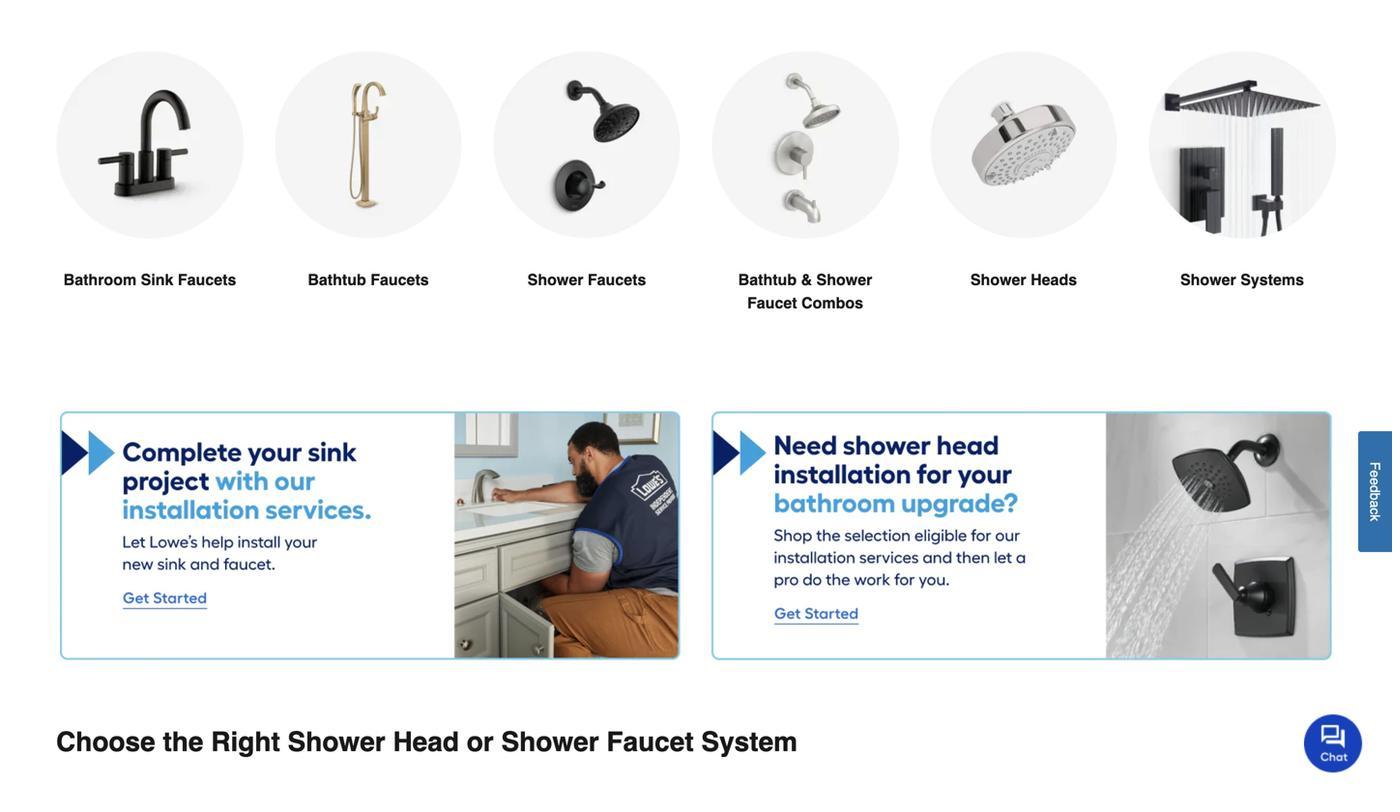 Task type: vqa. For each thing, say whether or not it's contained in the screenshot.
the c
yes



Task type: describe. For each thing, give the bounding box(es) containing it.
f
[[1368, 462, 1384, 470]]

shower systems link
[[1149, 51, 1337, 338]]

sink
[[141, 271, 174, 289]]

faucets for shower faucets
[[588, 271, 646, 289]]

a matte black two-handle bathroom sink faucet. image
[[56, 51, 244, 239]]

shower faucets
[[528, 271, 646, 289]]

1 e from the top
[[1368, 470, 1384, 478]]

bathtub & shower faucet combos link
[[712, 51, 899, 361]]

bathroom sink faucets
[[63, 271, 236, 289]]

a chrome shower head. image
[[930, 51, 1118, 238]]

shower heads link
[[930, 51, 1118, 338]]

c
[[1368, 508, 1384, 515]]

f e e d b a c k
[[1368, 462, 1384, 521]]

or
[[467, 727, 494, 758]]

shower heads
[[971, 271, 1078, 289]]

f e e d b a c k button
[[1359, 431, 1393, 552]]

bathroom
[[63, 271, 137, 289]]

chat invite button image
[[1305, 714, 1364, 773]]

bathtub for bathtub faucets
[[308, 271, 366, 289]]

shower faucets link
[[493, 51, 681, 338]]

k
[[1368, 515, 1384, 521]]

need shower head installation? shop the eligible selection and let a pro do the work for you. image
[[712, 411, 1333, 661]]

bathtub faucets link
[[275, 51, 462, 338]]



Task type: locate. For each thing, give the bounding box(es) containing it.
a
[[1368, 500, 1384, 508]]

choose
[[56, 727, 155, 758]]

the
[[163, 727, 204, 758]]

&
[[801, 271, 813, 289]]

right
[[211, 727, 280, 758]]

heads
[[1031, 271, 1078, 289]]

0 horizontal spatial faucets
[[178, 271, 236, 289]]

bathtub for bathtub & shower faucet combos
[[739, 271, 797, 289]]

faucet inside bathtub & shower faucet combos
[[748, 294, 798, 312]]

1 horizontal spatial bathtub
[[739, 271, 797, 289]]

2 bathtub from the left
[[739, 271, 797, 289]]

e up b
[[1368, 478, 1384, 485]]

1 vertical spatial faucet
[[607, 727, 694, 758]]

shower systems
[[1181, 271, 1305, 289]]

2 e from the top
[[1368, 478, 1384, 485]]

bathtub & shower faucet combos
[[739, 271, 873, 312]]

1 bathtub from the left
[[308, 271, 366, 289]]

shower
[[528, 271, 584, 289], [817, 271, 873, 289], [971, 271, 1027, 289], [1181, 271, 1237, 289], [288, 727, 386, 758], [501, 727, 599, 758]]

0 horizontal spatial bathtub
[[308, 271, 366, 289]]

a nickel bathtub faucet, faucet handle and shower head combination. image
[[712, 51, 899, 239]]

bathtub inside bathtub faucets link
[[308, 271, 366, 289]]

a matte black square rainfall shower head with handheld shower and faucet handle. image
[[1149, 51, 1337, 239]]

bathtub inside bathtub & shower faucet combos
[[739, 271, 797, 289]]

bathtub faucets
[[308, 271, 429, 289]]

shower inside shower heads 'link'
[[971, 271, 1027, 289]]

3 faucets from the left
[[588, 271, 646, 289]]

a gold freestanding bathtub faucet with handheld sprayer. image
[[275, 51, 462, 238]]

1 faucets from the left
[[178, 271, 236, 289]]

bathtub
[[308, 271, 366, 289], [739, 271, 797, 289]]

b
[[1368, 493, 1384, 500]]

1 horizontal spatial faucet
[[748, 294, 798, 312]]

e
[[1368, 470, 1384, 478], [1368, 478, 1384, 485]]

choose the right shower head or shower faucet system
[[56, 727, 798, 758]]

0 vertical spatial faucet
[[748, 294, 798, 312]]

a black shower head with matching faucet handle. image
[[493, 51, 681, 238]]

faucets
[[178, 271, 236, 289], [371, 271, 429, 289], [588, 271, 646, 289]]

head
[[393, 727, 459, 758]]

shower inside bathtub & shower faucet combos
[[817, 271, 873, 289]]

d
[[1368, 485, 1384, 493]]

e up d
[[1368, 470, 1384, 478]]

2 faucets from the left
[[371, 271, 429, 289]]

2 horizontal spatial faucets
[[588, 271, 646, 289]]

systems
[[1241, 271, 1305, 289]]

faucet
[[748, 294, 798, 312], [607, 727, 694, 758]]

combos
[[802, 294, 864, 312]]

shower inside shower faucets link
[[528, 271, 584, 289]]

bathroom sink faucets link
[[56, 51, 244, 338]]

system
[[702, 727, 798, 758]]

faucets for bathtub faucets
[[371, 271, 429, 289]]

0 horizontal spatial faucet
[[607, 727, 694, 758]]

complete your sink project with our installation services. let us help install your sink and faucet. image
[[60, 411, 681, 661]]

shower inside shower systems link
[[1181, 271, 1237, 289]]

1 horizontal spatial faucets
[[371, 271, 429, 289]]



